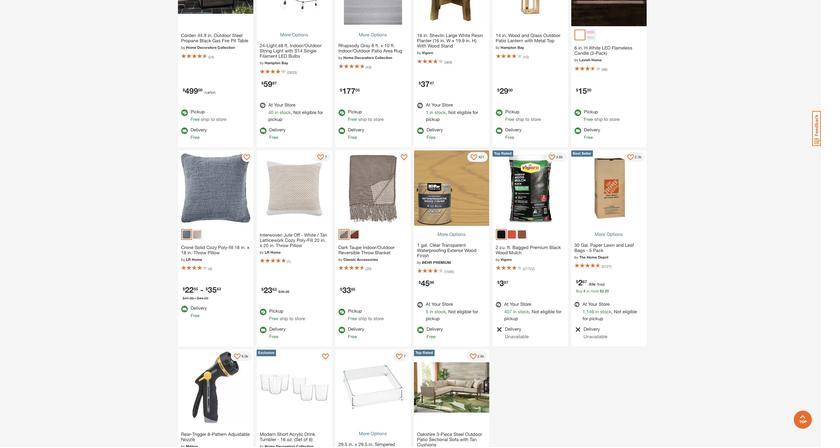 Task type: describe. For each thing, give the bounding box(es) containing it.
- left 44
[[195, 296, 196, 300]]

5 inside 30 gal. paper lawn and leaf bags - 5 pack by the home depot
[[590, 248, 592, 253]]

single
[[304, 48, 317, 54]]

leaf
[[626, 242, 635, 248]]

trigger
[[192, 432, 206, 437]]

. inside $ 23 63 $ 36 . 36
[[285, 290, 286, 294]]

home inside crone solid cozy poly-fill 18 in. x 18 in. throw pillow by lr home
[[192, 257, 202, 262]]

pickup down the '1 in stock'
[[426, 116, 440, 122]]

$ for 45
[[419, 280, 421, 285]]

oakshire 3-piece steel outdoor patio sectional sofa with tan cushions
[[417, 432, 483, 447]]

latticework
[[260, 237, 284, 243]]

22
[[185, 285, 194, 295]]

2 horizontal spatial 2
[[602, 289, 604, 293]]

) for ( 21722 )
[[534, 267, 535, 271]]

more for 2
[[595, 232, 606, 237]]

1 gal. clear transparent waterproofing exterior wood finish image
[[414, 151, 490, 226]]

interwoven jute off - white / tan latticework cozy poly-fill 20 in. x 20 in. throw pillow image
[[257, 151, 332, 226]]

not for 59
[[294, 110, 301, 115]]

premium
[[434, 260, 451, 265]]

( for 21722
[[523, 267, 524, 271]]

, for 3
[[530, 309, 531, 315]]

white image
[[576, 31, 584, 39]]

( 2833 )
[[287, 70, 297, 74]]

collection for patio
[[375, 56, 393, 60]]

buy in store image
[[417, 103, 423, 108]]

(set
[[295, 437, 303, 443]]

6 in. h white led flameless candle (3-pack) image
[[572, 0, 647, 26]]

1 horizontal spatial 18
[[235, 245, 240, 250]]

gray
[[361, 43, 371, 48]]

( 21722 )
[[523, 267, 535, 271]]

drink
[[305, 432, 315, 437]]

white for 37
[[459, 33, 471, 38]]

48
[[278, 43, 283, 48]]

. down the $ 22 55 - $ 35 43
[[203, 296, 204, 300]]

limited stock for pickup image for 2
[[575, 327, 581, 333]]

( 20 )
[[366, 267, 372, 271]]

delivery for buy in store icon corresponding to 2
[[584, 327, 600, 332]]

x inside rhapsody gray 8 ft. x 10 ft. indoor/outdoor patio area rug by home decorators collection
[[381, 43, 383, 48]]

planter
[[417, 38, 432, 43]]

hampton inside 24-light 48 ft. indoor/outdoor string light with s14 single filament led bulbs by hampton bay
[[265, 61, 281, 65]]

black image
[[498, 231, 506, 239]]

your up the '1 in stock'
[[432, 102, 441, 108]]

( for 20
[[366, 267, 367, 271]]

stand
[[441, 43, 453, 49]]

x inside crone solid cozy poly-fill 18 in. x 18 in. throw pillow by lr home
[[247, 245, 250, 250]]

spice image
[[351, 231, 359, 239]]

33
[[343, 286, 351, 295]]

3-
[[437, 432, 441, 437]]

16 in. shevlin large white resin planter (16 in. w x 19.9 in. h) with wood stand by vigoro
[[417, 33, 483, 55]]

97 for 59
[[273, 81, 277, 85]]

9.0k
[[242, 354, 249, 359]]

$ for 29
[[498, 87, 500, 92]]

available for pickup image for 15
[[575, 110, 582, 116]]

pack
[[594, 248, 604, 253]]

modern short acrylic drink tumbler - 16 oz. (set of 6)
[[260, 432, 315, 443]]

) for ( 24 )
[[213, 55, 214, 59]]

wood inside the 16 in. shevlin large white resin planter (16 in. w x 19.9 in. h) with wood stand by vigoro
[[428, 43, 440, 49]]

display image inside 2.3k dropdown button
[[628, 154, 634, 161]]

options for 177
[[371, 32, 387, 38]]

options for 59
[[292, 32, 308, 38]]

ft. inside 24-light 48 ft. indoor/outdoor string light with s14 single filament led bulbs by hampton bay
[[285, 43, 289, 48]]

pickup down $ 15 00
[[584, 109, 599, 114]]

options for (
[[607, 232, 623, 237]]

eligible for 45
[[457, 309, 472, 315]]

1 horizontal spatial available for pickup image
[[339, 110, 345, 116]]

. down 22 on the bottom of the page
[[189, 296, 190, 300]]

dark taupe indoor/outdoor reversible throw blanket link
[[339, 243, 408, 257]]

- inside "modern short acrylic drink tumbler - 16 oz. (set of 6)"
[[278, 437, 279, 443]]

display image for 3.6k
[[549, 154, 556, 161]]

x inside interwoven jute off - white / tan latticework cozy poly-fill 20 in. x 20 in. throw pillow by lr home
[[260, 243, 262, 248]]

in. left the shevlin
[[424, 33, 429, 38]]

at your store up the '1 in stock'
[[426, 102, 453, 108]]

stock for 45
[[435, 309, 446, 315]]

exclusive
[[258, 351, 275, 355]]

best
[[573, 151, 581, 155]]

in down '$ 37 47'
[[430, 110, 434, 115]]

30 gal. paper lawn and leaf bags - 5 pack image
[[572, 151, 647, 226]]

- right 55
[[200, 285, 204, 295]]

your for 45
[[432, 302, 441, 307]]

for for 2
[[583, 316, 589, 322]]

buy in store image for 59
[[260, 103, 266, 108]]

( for 1585
[[445, 270, 446, 274]]

) for ( 1585 )
[[454, 270, 454, 274]]

your for 3
[[510, 302, 520, 307]]

00 for 499
[[198, 87, 203, 92]]

candle
[[575, 50, 589, 56]]

44
[[199, 296, 203, 300]]

with inside 24-light 48 ft. indoor/outdoor string light with s14 single filament led bulbs by hampton bay
[[285, 48, 293, 54]]

00 for 15
[[588, 87, 592, 92]]

more for 45
[[438, 232, 448, 237]]

for for 45
[[473, 309, 479, 315]]

crone solid cozy poly-fill 18 in. x 18 in. throw pillow image
[[178, 151, 253, 226]]

1 horizontal spatial 20
[[315, 237, 320, 243]]

by inside 14 in. wood and glass outdoor patio lantern with metal top by hampton bay
[[496, 45, 500, 50]]

buy
[[577, 289, 583, 293]]

30 gal. paper lawn and leaf bags - 5 pack link
[[575, 241, 644, 255]]

2833
[[288, 70, 296, 74]]

43 inside the $ 22 55 - $ 35 43
[[217, 287, 221, 291]]

98 inside '$ 45 98'
[[430, 280, 434, 285]]

delivery for buy in store image on the right
[[427, 127, 443, 132]]

1 36 from the left
[[281, 290, 285, 294]]

delivery for buy in store icon associated with 59
[[270, 127, 286, 132]]

( 24 )
[[208, 55, 214, 59]]

indoor/outdoor inside rhapsody gray 8 ft. x 10 ft. indoor/outdoor patio area rug by home decorators collection
[[339, 48, 371, 54]]

multi color image
[[587, 31, 595, 39]]

oakshire 3-piece steel outdoor patio sectional sofa with tan cushions link
[[417, 431, 486, 447]]

5727
[[603, 265, 611, 269]]

black inside 2 cu. ft. bagged premium black wood mulch by vigoro
[[550, 245, 561, 250]]

indoor/outdoor inside 24-light 48 ft. indoor/outdoor string light with s14 single filament led bulbs by hampton bay
[[290, 43, 322, 48]]

2 inside 2 cu. ft. bagged premium black wood mulch by vigoro
[[496, 245, 499, 250]]

$ 2 67 ( 53 ¢ /bag ) buy 4 or more $ 2 . 25
[[577, 278, 609, 293]]

interwoven jute off - white / tan latticework cozy poly-fill 20 in. x 20 in. throw pillow by lr home
[[260, 232, 327, 255]]

accessories
[[357, 257, 378, 262]]

the
[[580, 255, 586, 259]]

( for 5727
[[602, 265, 603, 269]]

) for ( 43 )
[[371, 65, 372, 69]]

not for 2
[[615, 309, 622, 315]]

nozzle
[[181, 437, 195, 443]]

lawn
[[604, 242, 615, 248]]

of
[[304, 437, 308, 443]]

decorators for gas
[[197, 45, 217, 50]]

in. left solid
[[188, 250, 192, 256]]

lr inside crone solid cozy poly-fill 18 in. x 18 in. throw pillow by lr home
[[186, 257, 191, 262]]

$ 45 98
[[419, 279, 434, 288]]

at your store for 2
[[583, 302, 610, 307]]

8-
[[208, 432, 212, 437]]

0 horizontal spatial 29
[[204, 296, 208, 300]]

$ for 15
[[577, 87, 579, 92]]

at your store for 59
[[269, 102, 296, 108]]

patio inside 14 in. wood and glass outdoor patio lantern with metal top by hampton bay
[[496, 38, 507, 43]]

store for 2
[[599, 302, 610, 307]]

/bag
[[597, 282, 605, 286]]

0 vertical spatial 4
[[209, 267, 211, 271]]

modern short acrylic drink tumbler - 16 oz. (set of 6) image
[[257, 350, 332, 426]]

oakshire
[[417, 432, 436, 437]]

7 button for the interwoven jute off - white / tan latticework cozy poly-fill 20 in. x 20 in. throw pillow image
[[314, 152, 331, 162]]

( 10 )
[[523, 55, 529, 59]]

0 horizontal spatial 20
[[264, 243, 269, 248]]

crone
[[181, 245, 194, 250]]

cozy inside interwoven jute off - white / tan latticework cozy poly-fill 20 in. x 20 in. throw pillow by lr home
[[285, 237, 296, 243]]

vigoro inside the 16 in. shevlin large white resin planter (16 in. w x 19.9 in. h) with wood stand by vigoro
[[422, 51, 434, 55]]

421 button
[[468, 152, 488, 162]]

$ 22 55 - $ 35 43
[[183, 285, 221, 295]]

with for 14
[[525, 38, 533, 43]]

steel inside oakshire 3-piece steel outdoor patio sectional sofa with tan cushions
[[454, 432, 464, 437]]

3
[[500, 279, 504, 288]]

rear-
[[181, 432, 192, 437]]

in. right fill
[[241, 245, 246, 250]]

vigoro inside 2 cu. ft. bagged premium black wood mulch by vigoro
[[501, 257, 512, 262]]

2 horizontal spatial 20
[[367, 267, 371, 271]]

, for 45
[[446, 309, 447, 315]]

seller
[[582, 151, 592, 155]]

1 in stock
[[426, 110, 446, 115]]

( 1 )
[[287, 260, 291, 264]]

pickup down $ 29 00 on the top of the page
[[506, 109, 520, 114]]

home inside interwoven jute off - white / tan latticework cozy poly-fill 20 in. x 20 in. throw pillow by lr home
[[271, 250, 281, 255]]

feedback link image
[[813, 111, 822, 146]]

2 36 from the left
[[286, 290, 290, 294]]

pickup down $ 499 00 /carton
[[191, 109, 205, 114]]

store for 3
[[521, 302, 532, 307]]

15
[[579, 86, 588, 95]]

natural light cream image
[[193, 231, 201, 239]]

tan inside oakshire 3-piece steel outdoor patio sectional sofa with tan cushions
[[470, 437, 477, 443]]

0 horizontal spatial available for pickup image
[[181, 110, 188, 116]]

( for 1
[[287, 260, 288, 264]]

1 horizontal spatial 10
[[524, 55, 528, 59]]

407 in stock
[[505, 309, 530, 315]]

mulch
[[509, 250, 522, 256]]

by inside rhapsody gray 8 ft. x 10 ft. indoor/outdoor patio area rug by home decorators collection
[[339, 56, 343, 60]]

store for 59
[[285, 102, 296, 108]]

at for 2
[[583, 302, 588, 307]]

53
[[590, 282, 594, 286]]

rug
[[394, 48, 403, 54]]

( for 4
[[208, 267, 209, 271]]

24-light 48 ft. indoor/outdoor string light with s14 single filament led bulbs link
[[260, 41, 329, 60]]

) inside the '$ 2 67 ( 53 ¢ /bag ) buy 4 or more $ 2 . 25'
[[605, 282, 605, 286]]

wood inside 14 in. wood and glass outdoor patio lantern with metal top by hampton bay
[[509, 33, 521, 38]]

dark
[[339, 245, 348, 250]]

throw inside dark taupe indoor/outdoor reversible throw blanket by classic accessories
[[361, 250, 374, 256]]

display image for 9.0k
[[234, 354, 241, 361]]

poly- inside crone solid cozy poly-fill 18 in. x 18 in. throw pillow by lr home
[[218, 245, 229, 250]]

44.9
[[198, 33, 207, 38]]

$ for 59
[[262, 81, 264, 85]]

behr
[[422, 260, 433, 265]]

collection for fire
[[218, 45, 235, 50]]

more options link for 2
[[575, 229, 644, 239]]

pack)
[[596, 50, 608, 56]]

top inside 14 in. wood and glass outdoor patio lantern with metal top by hampton bay
[[547, 38, 555, 43]]

blanket
[[375, 250, 391, 256]]

6)
[[309, 437, 313, 443]]

depot
[[599, 255, 609, 259]]

by inside interwoven jute off - white / tan latticework cozy poly-fill 20 in. x 20 in. throw pillow by lr home
[[260, 250, 264, 255]]

bags
[[575, 248, 586, 253]]

available shipping image for 37
[[417, 128, 424, 134]]

home inside corden 44.9 in. outdoor steel propane black gas fire pit table by home decorators collection
[[186, 45, 196, 50]]

your for 2
[[589, 302, 598, 307]]

delivery for available for pickup icon associated with 33
[[348, 327, 365, 332]]

2.3k button
[[624, 152, 645, 162]]

16 in. shevlin large white resin planter (16 in. w x 19.9 in. h) with wood stand image
[[414, 0, 490, 26]]

outdoor inside 14 in. wood and glass outdoor patio lantern with metal top by hampton bay
[[544, 33, 561, 38]]

modern short acrylic drink tumbler - 16 oz. (set of 6) link
[[260, 431, 329, 444]]

in. left w
[[441, 38, 446, 43]]

patio inside rhapsody gray 8 ft. x 10 ft. indoor/outdoor patio area rug by home decorators collection
[[372, 48, 382, 54]]

pickup free ship to store down $ 29 00 on the top of the page
[[506, 109, 542, 122]]

pickup free ship to store down $ 23 63 $ 36 . 36
[[270, 309, 305, 322]]

not right the '1 in stock'
[[449, 110, 456, 115]]

) for ( 2833 )
[[296, 70, 297, 74]]

clear
[[430, 242, 441, 248]]

store up the '1 in stock'
[[442, 102, 453, 108]]

3.6k
[[557, 155, 563, 159]]

369
[[446, 60, 452, 64]]

and inside 30 gal. paper lawn and leaf bags - 5 pack by the home depot
[[617, 242, 624, 248]]

bay inside 14 in. wood and glass outdoor patio lantern with metal top by hampton bay
[[518, 45, 524, 50]]

w
[[447, 38, 451, 43]]

red image
[[508, 231, 516, 239]]

white inside 6 in. h white led flameless candle (3-pack) by lavish home
[[589, 45, 601, 51]]

x inside the 16 in. shevlin large white resin planter (16 in. w x 19.9 in. h) with wood stand by vigoro
[[452, 38, 455, 43]]

$ 15 00
[[577, 86, 592, 95]]

21722
[[524, 267, 534, 271]]

( for 24
[[208, 55, 209, 59]]

16 inside "modern short acrylic drink tumbler - 16 oz. (set of 6)"
[[281, 437, 286, 443]]

0 vertical spatial 29
[[500, 86, 509, 95]]

steel inside corden 44.9 in. outdoor steel propane black gas fire pit table by home decorators collection
[[232, 33, 243, 38]]

in. left 'h)'
[[466, 38, 471, 43]]

1 vertical spatial 5
[[426, 309, 429, 315]]

rear-trigger 8-pattern adjustable nozzle link
[[181, 431, 250, 444]]

modern
[[260, 432, 276, 437]]

- inside 30 gal. paper lawn and leaf bags - 5 pack by the home depot
[[587, 248, 589, 253]]

pickup for 2
[[590, 316, 604, 322]]

24-
[[260, 43, 267, 48]]

glass
[[531, 33, 543, 38]]

classic
[[344, 257, 356, 262]]

at right buy in store image on the right
[[426, 102, 431, 108]]

) for ( 5727 )
[[611, 265, 612, 269]]

45
[[421, 279, 430, 288]]

more for 59
[[280, 32, 291, 38]]

pillow inside crone solid cozy poly-fill 18 in. x 18 in. throw pillow by lr home
[[208, 250, 220, 256]]

pickup down the $ 177 05
[[348, 109, 362, 114]]

59
[[264, 79, 273, 89]]

pickup free ship to store down 85
[[348, 309, 384, 322]]

pickup down 85
[[348, 309, 362, 314]]

2 cu. ft. bagged premium black wood mulch image
[[493, 151, 568, 226]]

pickup free ship to store down $ 15 00
[[584, 109, 620, 122]]

, not eligible for pickup for 2
[[583, 309, 638, 322]]

lr inside interwoven jute off - white / tan latticework cozy poly-fill 20 in. x 20 in. throw pillow by lr home
[[265, 250, 270, 255]]

2 vertical spatial 1
[[288, 260, 290, 264]]

16 inside the 16 in. shevlin large white resin planter (16 in. w x 19.9 in. h) with wood stand by vigoro
[[417, 33, 423, 38]]

short
[[277, 432, 288, 437]]

24-light 48 ft. indoor/outdoor string light with s14 single filament led bulbs image
[[257, 0, 332, 26]]

home inside rhapsody gray 8 ft. x 10 ft. indoor/outdoor patio area rug by home decorators collection
[[344, 56, 354, 60]]

more options for 2
[[595, 232, 623, 237]]

. inside the '$ 2 67 ( 53 ¢ /bag ) buy 4 or more $ 2 . 25'
[[604, 289, 605, 293]]

eligible for 3
[[541, 309, 555, 315]]

$ 41 . 00 - $ 44 . 29
[[183, 296, 208, 300]]

1 vertical spatial 2
[[579, 278, 583, 287]]

delivery for 15's available for pickup icon
[[584, 127, 601, 132]]

white for $
[[304, 232, 316, 238]]

crone solid cozy poly-fill 18 in. x 18 in. throw pillow link
[[181, 243, 250, 257]]

tan inside interwoven jute off - white / tan latticework cozy poly-fill 20 in. x 20 in. throw pillow by lr home
[[320, 232, 327, 238]]

premium
[[530, 245, 549, 250]]



Task type: vqa. For each thing, say whether or not it's contained in the screenshot.
Exterior
yes



Task type: locate. For each thing, give the bounding box(es) containing it.
store up 1,146 in stock
[[599, 302, 610, 307]]

1 horizontal spatial lr
[[265, 250, 270, 255]]

1 horizontal spatial hampton
[[501, 45, 517, 50]]

( for 43
[[366, 65, 367, 69]]

more
[[280, 32, 291, 38], [359, 32, 370, 38], [438, 232, 448, 237], [595, 232, 606, 237], [359, 431, 370, 437]]

pickup free ship to store down /carton
[[191, 109, 227, 122]]

2 horizontal spatial throw
[[361, 250, 374, 256]]

throw inside crone solid cozy poly-fill 18 in. x 18 in. throw pillow by lr home
[[194, 250, 207, 256]]

) for ( 369 )
[[452, 60, 452, 64]]

stock for 2
[[601, 309, 612, 315]]

5 left the pack
[[590, 248, 592, 253]]

16 in. shevlin large white resin planter (16 in. w x 19.9 in. h) with wood stand link
[[417, 31, 486, 50]]

0 horizontal spatial rated
[[423, 351, 433, 355]]

97 up 407
[[504, 280, 509, 285]]

1 horizontal spatial 1
[[417, 242, 420, 248]]

2 horizontal spatial available for pickup image
[[496, 110, 503, 116]]

rear-trigger 8-pattern adjustable nozzle image
[[178, 350, 253, 426]]

cozy
[[285, 237, 296, 243], [207, 245, 217, 250]]

more options for 177
[[359, 32, 387, 38]]

9.0k button
[[231, 352, 252, 362]]

1 horizontal spatial throw
[[276, 243, 289, 248]]

1 vertical spatial 7 button
[[393, 352, 409, 362]]

0 horizontal spatial steel
[[232, 33, 243, 38]]

23
[[264, 286, 273, 295]]

at up 1,146
[[583, 302, 588, 307]]

with left s14
[[285, 48, 293, 54]]

$ inside the $ 33 85
[[340, 287, 343, 292]]

collection down fire
[[218, 45, 235, 50]]

outdoor inside oakshire 3-piece steel outdoor patio sectional sofa with tan cushions
[[466, 432, 483, 437]]

0 horizontal spatial outdoor
[[214, 33, 231, 38]]

1 inside the 1 gal. clear transparent waterproofing exterior wood finish by behr premium
[[417, 242, 420, 248]]

4 inside the '$ 2 67 ( 53 ¢ /bag ) buy 4 or more $ 2 . 25'
[[584, 289, 586, 293]]

by down filament
[[260, 61, 264, 65]]

and inside 14 in. wood and glass outdoor patio lantern with metal top by hampton bay
[[522, 33, 530, 38]]

( down 24-light 48 ft. indoor/outdoor string light with s14 single filament led bulbs by hampton bay
[[287, 70, 288, 74]]

) down 6 in. h white led flameless candle (3-pack) by lavish home
[[607, 67, 608, 71]]

oz.
[[287, 437, 293, 443]]

2 available shipping image from the left
[[417, 128, 424, 134]]

1 horizontal spatial decorators
[[355, 56, 374, 60]]

) for ( 20 )
[[371, 267, 372, 271]]

) for ( 98 )
[[607, 67, 608, 71]]

black right premium
[[550, 245, 561, 250]]

black inside corden 44.9 in. outdoor steel propane black gas fire pit table by home decorators collection
[[200, 38, 211, 43]]

pit
[[231, 38, 236, 43]]

97
[[273, 81, 277, 85], [504, 280, 509, 285]]

brown image
[[518, 231, 526, 239]]

black
[[200, 38, 211, 43], [550, 245, 561, 250]]

0 horizontal spatial collection
[[218, 45, 235, 50]]

delivery unavailable for 3
[[505, 327, 529, 340]]

0 vertical spatial 7
[[325, 155, 327, 159]]

stock for 59
[[280, 110, 291, 115]]

with
[[417, 43, 427, 49]]

available shipping image
[[181, 128, 188, 134], [260, 128, 267, 134], [575, 128, 582, 134], [181, 306, 188, 313], [260, 327, 267, 334], [339, 327, 345, 334], [417, 327, 424, 334]]

throw down jute
[[276, 243, 289, 248]]

buy in store image down 3
[[496, 302, 502, 308]]

5 down '$ 45 98'
[[426, 309, 429, 315]]

0 horizontal spatial available shipping image
[[339, 128, 345, 134]]

more options for 45
[[438, 232, 466, 237]]

throw up "accessories"
[[361, 250, 374, 256]]

$ 499 00 /carton
[[183, 86, 216, 95]]

3 available shipping image from the left
[[496, 128, 503, 134]]

white left 'h)'
[[459, 33, 471, 38]]

tan
[[320, 232, 327, 238], [470, 437, 477, 443]]

bay
[[518, 45, 524, 50], [282, 61, 288, 65]]

0 vertical spatial with
[[525, 38, 533, 43]]

in. right 44.9
[[208, 33, 213, 38]]

led inside 6 in. h white led flameless candle (3-pack) by lavish home
[[603, 45, 611, 51]]

63
[[273, 287, 277, 292]]

led
[[603, 45, 611, 51], [279, 53, 287, 59]]

( for 98
[[602, 67, 603, 71]]

buy in store image for 3
[[496, 302, 502, 308]]

1 vertical spatial top
[[495, 151, 501, 155]]

1 vertical spatial led
[[279, 53, 287, 59]]

options for 45
[[450, 232, 466, 237]]

dark taupe image
[[340, 231, 348, 239]]

h
[[585, 45, 588, 51]]

available for pickup image down 33
[[339, 309, 345, 316]]

1 horizontal spatial 29
[[500, 86, 509, 95]]

buy in store image for 45
[[417, 302, 423, 308]]

indoor/outdoor up "accessories"
[[363, 245, 395, 250]]

decorators inside rhapsody gray 8 ft. x 10 ft. indoor/outdoor patio area rug by home decorators collection
[[355, 56, 374, 60]]

indoor/outdoor up bulbs
[[290, 43, 322, 48]]

bay up ( 2833 )
[[282, 61, 288, 65]]

delivery for the left available for pickup icon
[[191, 127, 207, 132]]

1 available shipping image from the left
[[339, 128, 345, 134]]

home down "latticework" at bottom
[[271, 250, 281, 255]]

hampton down filament
[[265, 61, 281, 65]]

sofa
[[450, 437, 459, 443]]

1 horizontal spatial display image
[[471, 154, 478, 161]]

by inside the 16 in. shevlin large white resin planter (16 in. w x 19.9 in. h) with wood stand by vigoro
[[417, 51, 421, 55]]

in. right '/'
[[321, 237, 326, 243]]

, not eligible for pickup for 59
[[269, 110, 323, 122]]

decorators for indoor/outdoor
[[355, 56, 374, 60]]

1 horizontal spatial 16
[[417, 33, 423, 38]]

18 right fill
[[235, 245, 240, 250]]

2 limited stock for pickup image from the left
[[575, 327, 581, 333]]

rhapsody gray 8 ft. x 10 ft. indoor/outdoor patio area rug image
[[335, 0, 411, 26]]

decorators inside corden 44.9 in. outdoor steel propane black gas fire pit table by home decorators collection
[[197, 45, 217, 50]]

in. inside 14 in. wood and glass outdoor patio lantern with metal top by hampton bay
[[503, 33, 507, 38]]

in. down interwoven
[[270, 243, 275, 248]]

2 horizontal spatial patio
[[496, 38, 507, 43]]

by inside 24-light 48 ft. indoor/outdoor string light with s14 single filament led bulbs by hampton bay
[[260, 61, 264, 65]]

0 horizontal spatial 10
[[385, 43, 390, 48]]

delivery for buy in store icon associated with 3
[[505, 327, 522, 332]]

unavailable for 3
[[505, 334, 529, 340]]

0 horizontal spatial white
[[304, 232, 316, 238]]

1 horizontal spatial cozy
[[285, 237, 296, 243]]

pickup for 3
[[505, 316, 519, 322]]

acrylic
[[290, 432, 303, 437]]

throw right crone on the bottom left of the page
[[194, 250, 207, 256]]

1 vertical spatial 98
[[430, 280, 434, 285]]

display image
[[244, 154, 250, 161], [318, 154, 324, 161], [401, 154, 408, 161], [628, 154, 634, 161], [322, 354, 329, 361], [396, 354, 403, 361], [470, 354, 477, 361]]

x left area
[[381, 43, 383, 48]]

0 horizontal spatial top rated
[[416, 351, 433, 355]]

pickup for 59
[[269, 116, 282, 122]]

0 horizontal spatial pillow
[[208, 250, 220, 256]]

00 inside $ 499 00 /carton
[[198, 87, 203, 92]]

2 horizontal spatial with
[[525, 38, 533, 43]]

lr down "latticework" at bottom
[[265, 250, 270, 255]]

buy in store image for 2
[[575, 302, 580, 307]]

0 horizontal spatial display image
[[234, 354, 241, 361]]

2 horizontal spatial top
[[547, 38, 555, 43]]

1 vertical spatial lr
[[186, 257, 191, 262]]

available for pickup image
[[181, 110, 188, 116], [575, 110, 582, 116], [339, 309, 345, 316]]

0 horizontal spatial delivery unavailable
[[505, 327, 529, 340]]

pillow inside interwoven jute off - white / tan latticework cozy poly-fill 20 in. x 20 in. throw pillow by lr home
[[290, 243, 302, 248]]

by inside 2 cu. ft. bagged premium black wood mulch by vigoro
[[496, 257, 500, 262]]

led down 48 at the top left
[[279, 53, 287, 59]]

at for 3
[[505, 302, 509, 307]]

0 horizontal spatial 97
[[273, 81, 277, 85]]

area
[[384, 48, 393, 54]]

and left the glass
[[522, 33, 530, 38]]

) for ( 10 )
[[528, 55, 529, 59]]

1 for 1 in stock
[[426, 110, 429, 115]]

by inside corden 44.9 in. outdoor steel propane black gas fire pit table by home decorators collection
[[181, 45, 185, 50]]

collection inside rhapsody gray 8 ft. x 10 ft. indoor/outdoor patio area rug by home decorators collection
[[375, 56, 393, 60]]

00 for 29
[[509, 87, 513, 92]]

wood inside the 1 gal. clear transparent waterproofing exterior wood finish by behr premium
[[465, 248, 477, 253]]

2 vertical spatial top
[[416, 351, 422, 355]]

1 vertical spatial white
[[589, 45, 601, 51]]

in. right 6
[[579, 45, 584, 51]]

37
[[421, 79, 430, 89]]

x right w
[[452, 38, 455, 43]]

by left classic
[[339, 257, 343, 262]]

1 horizontal spatial bay
[[518, 45, 524, 50]]

available for pickup image down the 23
[[260, 309, 267, 316]]

by inside 6 in. h white led flameless candle (3-pack) by lavish home
[[575, 58, 579, 62]]

dark taupe indoor/outdoor reversible throw blanket by classic accessories
[[339, 245, 395, 262]]

1 down interwoven jute off - white / tan latticework cozy poly-fill 20 in. x 20 in. throw pillow by lr home
[[288, 260, 290, 264]]

corden 44.9 in. outdoor steel propane black gas fire pit table by home decorators collection
[[181, 33, 248, 50]]

0 horizontal spatial hampton
[[265, 61, 281, 65]]

1 down '$ 37 47'
[[426, 110, 429, 115]]

00 inside $ 29 00
[[509, 87, 513, 92]]

home inside 30 gal. paper lawn and leaf bags - 5 pack by the home depot
[[587, 255, 598, 259]]

reversible
[[339, 250, 360, 256]]

vigoro down with
[[422, 51, 434, 55]]

in for 59
[[275, 110, 279, 115]]

1 vertical spatial patio
[[372, 48, 382, 54]]

more options link for 45
[[417, 229, 486, 239]]

0 horizontal spatial 4
[[209, 267, 211, 271]]

white left '/'
[[304, 232, 316, 238]]

1 horizontal spatial black
[[550, 245, 561, 250]]

2 cu. ft. bagged premium black wood mulch link
[[496, 243, 565, 257]]

delivery for available for pickup image associated with 29
[[506, 127, 522, 132]]

1 delivery unavailable from the left
[[505, 327, 529, 340]]

67
[[583, 279, 588, 284]]

( inside the '$ 2 67 ( 53 ¢ /bag ) buy 4 or more $ 2 . 25'
[[589, 282, 590, 286]]

0 vertical spatial hampton
[[501, 45, 517, 50]]

gal.
[[581, 242, 590, 248]]

available for pickup image
[[339, 110, 345, 116], [496, 110, 503, 116], [260, 309, 267, 316]]

- inside interwoven jute off - white / tan latticework cozy poly-fill 20 in. x 20 in. throw pillow by lr home
[[301, 232, 303, 238]]

cozy inside crone solid cozy poly-fill 18 in. x 18 in. throw pillow by lr home
[[207, 245, 217, 250]]

0 horizontal spatial decorators
[[197, 45, 217, 50]]

limited stock for pickup image for 3
[[496, 327, 502, 333]]

2 horizontal spatial available for pickup image
[[575, 110, 582, 116]]

$ for 499
[[183, 87, 185, 92]]

97 down filament
[[273, 81, 277, 85]]

patio left sectional
[[417, 437, 428, 443]]

by down rhapsody
[[339, 56, 343, 60]]

blue image
[[183, 231, 191, 239]]

97 inside $ 3 97
[[504, 280, 509, 285]]

1 horizontal spatial outdoor
[[466, 432, 483, 437]]

in. right the 14
[[503, 33, 507, 38]]

14 in. wood and glass outdoor patio lantern with metal top image
[[493, 0, 568, 26]]

2 vertical spatial 2
[[602, 289, 604, 293]]

3.6k button
[[546, 152, 567, 162]]

home down solid
[[192, 257, 202, 262]]

display image left 421
[[471, 154, 478, 161]]

propane
[[181, 38, 199, 43]]

00 inside $ 15 00
[[588, 87, 592, 92]]

pickup free ship to store
[[191, 109, 227, 122], [348, 109, 384, 122], [506, 109, 542, 122], [584, 109, 620, 122], [270, 309, 305, 322], [348, 309, 384, 322]]

home inside 6 in. h white led flameless candle (3-pack) by lavish home
[[592, 58, 602, 62]]

, for 2
[[612, 309, 613, 315]]

display image for 421
[[471, 154, 478, 161]]

delivery unavailable
[[505, 327, 529, 340], [584, 327, 608, 340]]

$ inside '$ 45 98'
[[419, 280, 421, 285]]

eligible for 2
[[623, 309, 638, 315]]

with for oakshire
[[460, 437, 469, 443]]

buy in store image
[[260, 103, 266, 108], [417, 302, 423, 308], [496, 302, 502, 308], [575, 302, 580, 307]]

0 horizontal spatial patio
[[372, 48, 382, 54]]

1 horizontal spatial delivery unavailable
[[584, 327, 608, 340]]

tan right sofa
[[470, 437, 477, 443]]

at your store up 1,146 in stock
[[583, 302, 610, 307]]

) for ( 1 )
[[290, 260, 291, 264]]

$ 3 97
[[498, 279, 509, 288]]

large
[[446, 33, 458, 38]]

pillow right solid
[[208, 250, 220, 256]]

2.6k button
[[467, 352, 488, 362]]

14
[[496, 33, 501, 38]]

light
[[267, 43, 277, 48], [273, 48, 284, 54]]

0 horizontal spatial 43
[[217, 287, 221, 291]]

by left "the"
[[575, 255, 579, 259]]

0 vertical spatial 7 button
[[314, 152, 331, 162]]

0 horizontal spatial cozy
[[207, 245, 217, 250]]

your for 59
[[274, 102, 283, 108]]

$ 59 97
[[262, 79, 277, 89]]

corden 44.9 in. outdoor steel propane black gas fire pit table image
[[178, 0, 253, 26]]

dark taupe indoor/outdoor reversible throw blanket image
[[335, 151, 411, 226]]

light right string
[[273, 48, 284, 54]]

2 left 25
[[602, 289, 604, 293]]

1
[[426, 110, 429, 115], [417, 242, 420, 248], [288, 260, 290, 264]]

in right 407
[[514, 309, 517, 315]]

,
[[291, 110, 292, 115], [446, 110, 447, 115], [446, 309, 447, 315], [530, 309, 531, 315], [612, 309, 613, 315]]

( for 369
[[445, 60, 446, 64]]

$ inside $ 29 00
[[498, 87, 500, 92]]

2 delivery unavailable from the left
[[584, 327, 608, 340]]

$ for 2
[[577, 279, 579, 284]]

fire
[[222, 38, 230, 43]]

interwoven
[[260, 232, 283, 238]]

your up 40 in stock
[[274, 102, 283, 108]]

$ inside $ 499 00 /carton
[[183, 87, 185, 92]]

pickup free ship to store down '05'
[[348, 109, 384, 122]]

delivery
[[191, 127, 207, 132], [270, 127, 286, 132], [348, 127, 365, 132], [427, 127, 443, 132], [506, 127, 522, 132], [584, 127, 601, 132], [191, 306, 207, 311], [270, 327, 286, 332], [348, 327, 365, 332], [427, 327, 443, 332], [505, 327, 522, 332], [584, 327, 600, 332]]

vigoro down mulch on the bottom of page
[[501, 257, 512, 262]]

0 horizontal spatial 98
[[430, 280, 434, 285]]

off
[[294, 232, 300, 238]]

1 horizontal spatial 7 button
[[393, 352, 409, 362]]

pillow
[[290, 243, 302, 248], [208, 250, 220, 256]]

) down interwoven jute off - white / tan latticework cozy poly-fill 20 in. x 20 in. throw pillow by lr home
[[290, 260, 291, 264]]

( 98 )
[[602, 67, 608, 71]]

by inside the 1 gal. clear transparent waterproofing exterior wood finish by behr premium
[[417, 260, 421, 265]]

( 43 )
[[366, 65, 372, 69]]

40
[[269, 110, 274, 115]]

$ for 23
[[262, 287, 264, 292]]

home down '(3-'
[[592, 58, 602, 62]]

led right '(3-'
[[603, 45, 611, 51]]

16
[[417, 33, 423, 38], [281, 437, 286, 443]]

outdoor inside corden 44.9 in. outdoor steel propane black gas fire pit table by home decorators collection
[[214, 33, 231, 38]]

rated for 2.6k
[[423, 351, 433, 355]]

cushions
[[417, 442, 437, 447]]

1 vertical spatial vigoro
[[501, 257, 512, 262]]

indoor/outdoor inside dark taupe indoor/outdoor reversible throw blanket by classic accessories
[[363, 245, 395, 250]]

wood inside 2 cu. ft. bagged premium black wood mulch by vigoro
[[496, 250, 508, 256]]

unavailable for (
[[584, 334, 608, 340]]

) for ( 4 )
[[211, 267, 212, 271]]

vigoro
[[422, 51, 434, 55], [501, 257, 512, 262]]

29.5 in. x 29.5 in. tempered glass flame guard image
[[335, 350, 411, 426]]

your up 5 in stock
[[432, 302, 441, 307]]

delivery for available for pickup image associated with $
[[270, 327, 286, 332]]

2 vertical spatial patio
[[417, 437, 428, 443]]

1 vertical spatial hampton
[[265, 61, 281, 65]]

30 gal. paper lawn and leaf bags - 5 pack by the home depot
[[575, 242, 635, 259]]

pickup for 45
[[426, 316, 440, 322]]

patio
[[496, 38, 507, 43], [372, 48, 382, 54], [417, 437, 428, 443]]

1 horizontal spatial pillow
[[290, 243, 302, 248]]

$ inside $ 3 97
[[498, 280, 500, 285]]

ft. inside 2 cu. ft. bagged premium black wood mulch by vigoro
[[508, 245, 512, 250]]

at for 59
[[269, 102, 273, 108]]

your up 407 in stock
[[510, 302, 520, 307]]

throw inside interwoven jute off - white / tan latticework cozy poly-fill 20 in. x 20 in. throw pillow by lr home
[[276, 243, 289, 248]]

35
[[208, 285, 217, 295]]

20
[[315, 237, 320, 243], [264, 243, 269, 248], [367, 267, 371, 271]]

( down interwoven jute off - white / tan latticework cozy poly-fill 20 in. x 20 in. throw pillow by lr home
[[287, 260, 288, 264]]

paper
[[591, 242, 603, 248]]

7 for the interwoven jute off - white / tan latticework cozy poly-fill 20 in. x 20 in. throw pillow image
[[325, 155, 327, 159]]

0 horizontal spatial 7
[[325, 155, 327, 159]]

in. inside corden 44.9 in. outdoor steel propane black gas fire pit table by home decorators collection
[[208, 33, 213, 38]]

hampton inside 14 in. wood and glass outdoor patio lantern with metal top by hampton bay
[[501, 45, 517, 50]]

not for 3
[[532, 309, 540, 315]]

buy in store image down '45'
[[417, 302, 423, 308]]

1 vertical spatial 97
[[504, 280, 509, 285]]

unavailable down 1,146 in stock
[[584, 334, 608, 340]]

0 vertical spatial 98
[[603, 67, 607, 71]]

1 vertical spatial 43
[[217, 287, 221, 291]]

0 horizontal spatial 2
[[496, 245, 499, 250]]

delivery unavailable down 407 in stock
[[505, 327, 529, 340]]

$ for 37
[[419, 81, 421, 85]]

stock for 3
[[518, 309, 530, 315]]

1 horizontal spatial collection
[[375, 56, 393, 60]]

25
[[605, 289, 609, 293]]

available shipping image
[[339, 128, 345, 134], [417, 128, 424, 134], [496, 128, 503, 134]]

10 left rug
[[385, 43, 390, 48]]

display image inside the 9.0k dropdown button
[[234, 354, 241, 361]]

black left gas
[[200, 38, 211, 43]]

1 vertical spatial tan
[[470, 437, 477, 443]]

delivery for 45 buy in store icon
[[427, 327, 443, 332]]

41
[[185, 296, 189, 300]]

/carton
[[204, 90, 216, 94]]

by inside 30 gal. paper lawn and leaf bags - 5 pack by the home depot
[[575, 255, 579, 259]]

1 vertical spatial and
[[617, 242, 624, 248]]

1 horizontal spatial 4
[[584, 289, 586, 293]]

0 vertical spatial steel
[[232, 33, 243, 38]]

home
[[186, 45, 196, 50], [344, 56, 354, 60], [592, 58, 602, 62], [271, 250, 281, 255], [587, 255, 598, 259], [192, 257, 202, 262]]

0 horizontal spatial 18
[[181, 250, 186, 256]]

0 horizontal spatial and
[[522, 33, 530, 38]]

by inside crone solid cozy poly-fill 18 in. x 18 in. throw pillow by lr home
[[181, 257, 185, 262]]

1 horizontal spatial limited stock for pickup image
[[575, 327, 581, 333]]

white inside interwoven jute off - white / tan latticework cozy poly-fill 20 in. x 20 in. throw pillow by lr home
[[304, 232, 316, 238]]

0 vertical spatial and
[[522, 33, 530, 38]]

- right off
[[301, 232, 303, 238]]

1 horizontal spatial led
[[603, 45, 611, 51]]

1 horizontal spatial 43
[[367, 65, 371, 69]]

more options link for 177
[[339, 30, 408, 40]]

available for pickup image down 499
[[181, 110, 188, 116]]

limited stock for pickup image
[[496, 327, 502, 333], [575, 327, 581, 333]]

lr down crone on the bottom left of the page
[[186, 257, 191, 262]]

lr
[[265, 250, 270, 255], [186, 257, 191, 262]]

0 vertical spatial 43
[[367, 65, 371, 69]]

$ 23 63 $ 36 . 36
[[262, 286, 290, 295]]

0 horizontal spatial top
[[416, 351, 422, 355]]

1 horizontal spatial poly-
[[297, 237, 308, 243]]

in for 3
[[514, 309, 517, 315]]

in for 45
[[430, 309, 434, 315]]

pickup down 5 in stock
[[426, 316, 440, 322]]

display image inside 3.6k dropdown button
[[549, 154, 556, 161]]

$ inside the $ 177 05
[[340, 87, 343, 92]]

1 horizontal spatial 2
[[579, 278, 583, 287]]

indoor/outdoor left 8
[[339, 48, 371, 54]]

not for 45
[[449, 309, 456, 315]]

more options for 59
[[280, 32, 308, 38]]

20 down "accessories"
[[367, 267, 371, 271]]

display image left 9.0k
[[234, 354, 241, 361]]

top rated for 3.6k
[[495, 151, 512, 155]]

$ for 3
[[498, 280, 500, 285]]

0 horizontal spatial 16
[[281, 437, 286, 443]]

by inside dark taupe indoor/outdoor reversible throw blanket by classic accessories
[[339, 257, 343, 262]]

2 unavailable from the left
[[584, 334, 608, 340]]

resin
[[472, 33, 483, 38]]

in. inside 6 in. h white led flameless candle (3-pack) by lavish home
[[579, 45, 584, 51]]

at your store up 5 in stock
[[426, 302, 453, 307]]

available for pickup image down 177
[[339, 110, 345, 116]]

1 left gal.
[[417, 242, 420, 248]]

1 vertical spatial poly-
[[218, 245, 229, 250]]

by down cu.
[[496, 257, 500, 262]]

lavish
[[580, 58, 591, 62]]

for for 59
[[318, 110, 323, 115]]

(3-
[[591, 50, 596, 56]]

store for 45
[[442, 302, 453, 307]]

0 horizontal spatial 5
[[426, 309, 429, 315]]

display image inside 421 dropdown button
[[471, 154, 478, 161]]

177
[[343, 86, 356, 95]]

55
[[194, 287, 198, 291]]

0 vertical spatial cozy
[[285, 237, 296, 243]]

1 limited stock for pickup image from the left
[[496, 327, 502, 333]]

oakshire 3-piece steel outdoor patio sectional sofa with tan cushions image
[[414, 350, 490, 426]]

patio left lantern
[[496, 38, 507, 43]]

-
[[301, 232, 303, 238], [587, 248, 589, 253], [200, 285, 204, 295], [195, 296, 196, 300], [278, 437, 279, 443]]

0 vertical spatial rated
[[502, 151, 512, 155]]

1 horizontal spatial 98
[[603, 67, 607, 71]]

top for 3.6k
[[495, 151, 501, 155]]

0 vertical spatial white
[[459, 33, 471, 38]]

1 unavailable from the left
[[505, 334, 529, 340]]

display image inside 2.6k dropdown button
[[470, 354, 477, 361]]

white right h
[[589, 45, 601, 51]]

delivery unavailable for (
[[584, 327, 608, 340]]

97 inside $ 59 97
[[273, 81, 277, 85]]

$ 177 05
[[340, 86, 360, 95]]

0 vertical spatial poly-
[[297, 237, 308, 243]]

2 horizontal spatial 1
[[426, 110, 429, 115]]

by
[[181, 45, 185, 50], [496, 45, 500, 50], [417, 51, 421, 55], [339, 56, 343, 60], [575, 58, 579, 62], [260, 61, 264, 65], [260, 250, 264, 255], [575, 255, 579, 259], [181, 257, 185, 262], [339, 257, 343, 262], [496, 257, 500, 262], [417, 260, 421, 265]]

) up 25
[[605, 282, 605, 286]]

$ inside '$ 37 47'
[[419, 81, 421, 85]]

( for 2833
[[287, 70, 288, 74]]

led inside 24-light 48 ft. indoor/outdoor string light with s14 single filament led bulbs by hampton bay
[[279, 53, 287, 59]]

patio inside oakshire 3-piece steel outdoor patio sectional sofa with tan cushions
[[417, 437, 428, 443]]

display image
[[471, 154, 478, 161], [549, 154, 556, 161], [234, 354, 241, 361]]

pickup down $ 23 63 $ 36 . 36
[[270, 309, 284, 314]]

6
[[575, 45, 578, 51]]

16 left oz.
[[281, 437, 286, 443]]

tan right '/'
[[320, 232, 327, 238]]

not right 5 in stock
[[449, 309, 456, 315]]

by down the 14
[[496, 45, 500, 50]]

) down rhapsody gray 8 ft. x 10 ft. indoor/outdoor patio area rug by home decorators collection
[[371, 65, 372, 69]]

0 horizontal spatial available for pickup image
[[260, 309, 267, 316]]

10 inside rhapsody gray 8 ft. x 10 ft. indoor/outdoor patio area rug by home decorators collection
[[385, 43, 390, 48]]

flameless
[[612, 45, 633, 51]]

x down interwoven
[[260, 243, 262, 248]]

more for 177
[[359, 32, 370, 38]]

table
[[238, 38, 248, 43]]

available for pickup image for 33
[[339, 309, 345, 316]]

0 horizontal spatial 7 button
[[314, 152, 331, 162]]

1 vertical spatial with
[[285, 48, 293, 54]]

sectional
[[429, 437, 448, 443]]

1 vertical spatial 29
[[204, 296, 208, 300]]

2 horizontal spatial display image
[[549, 154, 556, 161]]

top rated for 2.6k
[[416, 351, 433, 355]]

home right "the"
[[587, 255, 598, 259]]

2 vertical spatial with
[[460, 437, 469, 443]]

7
[[325, 155, 327, 159], [404, 354, 406, 359]]

with inside 14 in. wood and glass outdoor patio lantern with metal top by hampton bay
[[525, 38, 533, 43]]

5 in stock
[[426, 309, 446, 315]]

cozy right "latticework" at bottom
[[285, 237, 296, 243]]

available for pickup image for $
[[260, 309, 267, 316]]

poly- inside interwoven jute off - white / tan latticework cozy poly-fill 20 in. x 20 in. throw pillow by lr home
[[297, 237, 308, 243]]

poly- right jute
[[297, 237, 308, 243]]

with inside oakshire 3-piece steel outdoor patio sectional sofa with tan cushions
[[460, 437, 469, 443]]

1 horizontal spatial available shipping image
[[417, 128, 424, 134]]

with
[[525, 38, 533, 43], [285, 48, 293, 54], [460, 437, 469, 443]]

0 vertical spatial tan
[[320, 232, 327, 238]]

( down crone solid cozy poly-fill 18 in. x 18 in. throw pillow by lr home on the bottom left of the page
[[208, 267, 209, 271]]

05
[[356, 87, 360, 92]]

1,146
[[583, 309, 595, 315]]

by down "latticework" at bottom
[[260, 250, 264, 255]]

( for 10
[[523, 55, 524, 59]]

delivery for middle available for pickup image
[[348, 127, 365, 132]]

top rated
[[495, 151, 512, 155], [416, 351, 433, 355]]

$ inside $ 59 97
[[262, 81, 264, 85]]

0 vertical spatial pillow
[[290, 243, 302, 248]]

0 vertical spatial 2
[[496, 245, 499, 250]]

0 horizontal spatial tan
[[320, 232, 327, 238]]

bay inside 24-light 48 ft. indoor/outdoor string light with s14 single filament led bulbs by hampton bay
[[282, 61, 288, 65]]

$ inside $ 15 00
[[577, 87, 579, 92]]

home down propane
[[186, 45, 196, 50]]

collection inside corden 44.9 in. outdoor steel propane black gas fire pit table by home decorators collection
[[218, 45, 235, 50]]

fill
[[229, 245, 233, 250]]

wood left mulch on the bottom of page
[[496, 250, 508, 256]]

at your store for 45
[[426, 302, 453, 307]]

light left 48 at the top left
[[267, 43, 277, 48]]

$ for 22
[[183, 287, 185, 291]]

h)
[[472, 38, 477, 43]]



